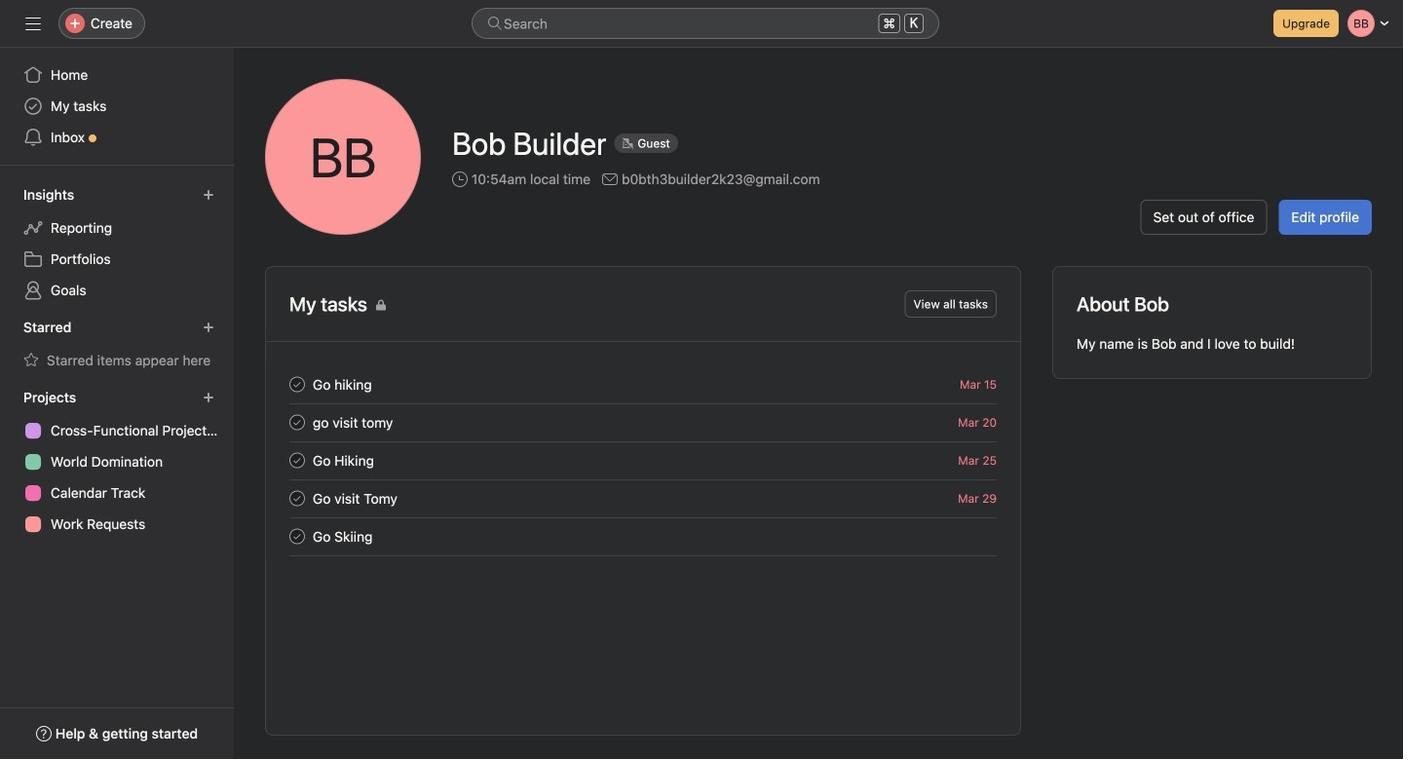 Task type: describe. For each thing, give the bounding box(es) containing it.
1 list item from the top
[[266, 366, 1021, 404]]

add items to starred image
[[203, 322, 214, 333]]

hide sidebar image
[[25, 16, 41, 31]]

new insights image
[[203, 189, 214, 201]]

1 mark complete image from the top
[[286, 373, 309, 396]]

3 list item from the top
[[266, 442, 1021, 480]]

1 mark complete checkbox from the top
[[286, 373, 309, 396]]

starred element
[[0, 310, 234, 380]]



Task type: locate. For each thing, give the bounding box(es) containing it.
1 vertical spatial mark complete image
[[286, 411, 309, 434]]

2 mark complete image from the top
[[286, 411, 309, 434]]

insights element
[[0, 177, 234, 310]]

3 mark complete image from the top
[[286, 525, 309, 548]]

2 mark complete checkbox from the top
[[286, 411, 309, 434]]

mark complete image for mark complete option
[[286, 449, 309, 472]]

2 vertical spatial mark complete image
[[286, 525, 309, 548]]

projects element
[[0, 380, 234, 544]]

3 mark complete checkbox from the top
[[286, 487, 309, 510]]

None field
[[472, 8, 940, 39]]

Mark complete checkbox
[[286, 373, 309, 396], [286, 411, 309, 434], [286, 487, 309, 510], [286, 525, 309, 548]]

list item
[[266, 366, 1021, 404], [266, 404, 1021, 442], [266, 442, 1021, 480], [266, 480, 1021, 518], [266, 518, 1021, 556]]

1 mark complete image from the top
[[286, 449, 309, 472]]

0 vertical spatial mark complete image
[[286, 449, 309, 472]]

1 vertical spatial mark complete image
[[286, 487, 309, 510]]

2 list item from the top
[[266, 404, 1021, 442]]

4 mark complete checkbox from the top
[[286, 525, 309, 548]]

global element
[[0, 48, 234, 165]]

0 vertical spatial mark complete image
[[286, 373, 309, 396]]

5 list item from the top
[[266, 518, 1021, 556]]

Search tasks, projects, and more text field
[[472, 8, 940, 39]]

mark complete image
[[286, 373, 309, 396], [286, 411, 309, 434], [286, 525, 309, 548]]

mark complete image
[[286, 449, 309, 472], [286, 487, 309, 510]]

Mark complete checkbox
[[286, 449, 309, 472]]

4 list item from the top
[[266, 480, 1021, 518]]

mark complete image for third mark complete checkbox from the top
[[286, 487, 309, 510]]

new project or portfolio image
[[203, 392, 214, 404]]

2 mark complete image from the top
[[286, 487, 309, 510]]



Task type: vqa. For each thing, say whether or not it's contained in the screenshot.
Portfolios
no



